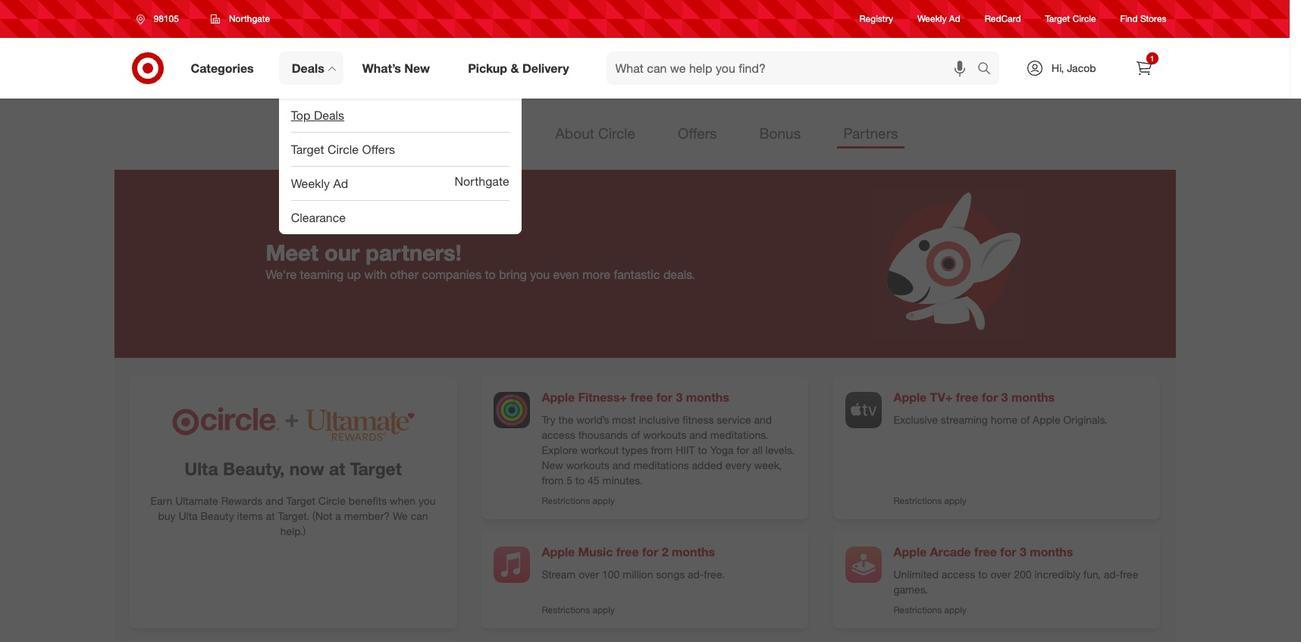Task type: describe. For each thing, give the bounding box(es) containing it.
target inside rewards and target circle benefits when you buy ulta beauty items at target. (not a member? we can help.)
[[286, 494, 315, 507]]

restrictions for fitness+
[[542, 495, 590, 506]]

1 vertical spatial ad
[[333, 176, 348, 191]]

to inside meet our partners! we're teaming up with other companies to bring you even more fantastic deals.
[[485, 267, 496, 282]]

more
[[582, 267, 610, 282]]

fun,
[[1084, 568, 1101, 581]]

bonus
[[760, 124, 801, 142]]

target up benefits
[[350, 458, 402, 479]]

items
[[237, 510, 263, 523]]

meditations.
[[710, 428, 769, 441]]

for inside try the world's most inclusive fitness service and access thousands of workouts and meditations. explore workout types from hiit to yoga for all levels. new workouts and meditations added every week, from 5 to 45 minutes.
[[737, 444, 749, 456]]

top deals
[[291, 107, 344, 123]]

world's
[[577, 413, 609, 426]]

a
[[335, 510, 341, 523]]

what's
[[362, 60, 401, 76]]

all
[[752, 444, 763, 456]]

types
[[622, 444, 648, 456]]

restrictions apply for fitness+
[[542, 495, 615, 506]]

games.
[[894, 583, 928, 596]]

1 over from the left
[[579, 568, 599, 581]]

music
[[578, 545, 613, 560]]

clearance link
[[279, 201, 522, 234]]

songs
[[656, 568, 685, 581]]

explore
[[542, 444, 578, 456]]

redcard link
[[985, 12, 1021, 25]]

restrictions for music
[[542, 604, 590, 616]]

partners link
[[837, 120, 904, 149]]

arcade
[[930, 545, 971, 560]]

top
[[291, 107, 311, 123]]

thousands
[[578, 428, 628, 441]]

now
[[289, 458, 324, 479]]

3 for apple arcade free for 3 months
[[1020, 545, 1027, 560]]

apply for music
[[593, 604, 615, 616]]

apple for apple music free for 2 months
[[542, 545, 575, 560]]

fitness
[[683, 413, 714, 426]]

exclusive streaming home of apple originals.
[[894, 413, 1108, 426]]

apple for apple tv+ free for 3 months
[[894, 390, 927, 405]]

target down top
[[291, 141, 324, 157]]

1 link
[[1127, 52, 1161, 85]]

for for apple music free for 2 months
[[642, 545, 658, 560]]

redcard
[[985, 13, 1021, 25]]

new inside what's new 'link'
[[404, 60, 430, 76]]

originals.
[[1064, 413, 1108, 426]]

jacob
[[1067, 61, 1096, 74]]

companies
[[422, 267, 482, 282]]

rewards and target circle benefits when you buy ulta beauty items at target. (not a member? we can help.)
[[158, 494, 436, 538]]

months for apple music free for 2 months
[[672, 545, 715, 560]]

added
[[692, 459, 723, 472]]

1 vertical spatial weekly ad
[[291, 176, 348, 191]]

can
[[411, 510, 428, 523]]

about circle link
[[549, 120, 642, 149]]

workout
[[581, 444, 619, 456]]

the
[[559, 413, 574, 426]]

to right 5
[[575, 474, 585, 487]]

northgate button
[[201, 5, 280, 33]]

circle inside rewards and target circle benefits when you buy ulta beauty items at target. (not a member? we can help.)
[[318, 494, 346, 507]]

streaming
[[941, 413, 988, 426]]

meditations
[[633, 459, 689, 472]]

1 horizontal spatial offers
[[678, 124, 717, 142]]

other
[[390, 267, 419, 282]]

deals inside top deals link
[[314, 107, 344, 123]]

bonus link
[[753, 120, 807, 149]]

for for apple tv+ free for 3 months
[[982, 390, 998, 405]]

registry
[[860, 13, 893, 25]]

deals link
[[279, 52, 343, 85]]

0 horizontal spatial offers
[[362, 141, 395, 157]]

apply for arcade
[[945, 604, 967, 616]]

exclusive
[[894, 413, 938, 426]]

unlimited
[[894, 568, 939, 581]]

bring
[[499, 267, 527, 282]]

apple tv+ free for 3 months
[[894, 390, 1055, 405]]

pickup & delivery
[[468, 60, 569, 76]]

restrictions apply for arcade
[[894, 604, 967, 616]]

levels.
[[766, 444, 795, 456]]

what's new link
[[349, 52, 449, 85]]

what's new
[[362, 60, 430, 76]]

try
[[542, 413, 556, 426]]

months for apple arcade free for 3 months
[[1030, 545, 1073, 560]]

try the world's most inclusive fitness service and access thousands of workouts and meditations. explore workout types from hiit to yoga for all levels. new workouts and meditations added every week, from 5 to 45 minutes.
[[542, 413, 795, 487]]

up
[[347, 267, 361, 282]]

delivery
[[522, 60, 569, 76]]

minutes.
[[603, 474, 643, 487]]

meet our partners! we're teaming up with other companies to bring you even more fantastic deals.
[[266, 239, 695, 282]]

1 horizontal spatial weekly
[[918, 13, 947, 25]]

deals inside deals link
[[292, 60, 324, 76]]

home
[[991, 413, 1018, 426]]

1 vertical spatial from
[[542, 474, 564, 487]]

teaming
[[300, 267, 344, 282]]

circle for about circle
[[598, 124, 635, 142]]

apple music free for 2 months
[[542, 545, 715, 560]]

most
[[612, 413, 636, 426]]

target circle offers link
[[279, 133, 522, 166]]

registry link
[[860, 12, 893, 25]]

find
[[1121, 13, 1138, 25]]

98105
[[154, 13, 179, 24]]

at inside rewards and target circle benefits when you buy ulta beauty items at target. (not a member? we can help.)
[[266, 510, 275, 523]]

target circle link
[[1045, 12, 1096, 25]]

unlimited access to over 200 incredibly fun, ad-free games.
[[894, 568, 1139, 596]]

partners
[[843, 124, 898, 142]]

help.)
[[280, 525, 306, 538]]

circle for target circle offers
[[328, 141, 359, 157]]

apply for fitness+
[[593, 495, 615, 506]]

search button
[[971, 52, 1007, 88]]

clearance
[[291, 210, 346, 225]]

we're
[[266, 267, 297, 282]]

45
[[588, 474, 600, 487]]

target circle
[[1045, 13, 1096, 25]]

access inside try the world's most inclusive fitness service and access thousands of workouts and meditations. explore workout types from hiit to yoga for all levels. new workouts and meditations added every week, from 5 to 45 minutes.
[[542, 428, 575, 441]]

stores
[[1141, 13, 1167, 25]]

fantastic
[[614, 267, 660, 282]]

ad- inside unlimited access to over 200 incredibly fun, ad-free games.
[[1104, 568, 1120, 581]]

apple left the originals.
[[1033, 413, 1061, 426]]

stream over 100 million songs ad-free.
[[542, 568, 725, 581]]

months for apple fitness+ free for 3 months
[[686, 390, 729, 405]]

when
[[390, 494, 416, 507]]

northgate inside dropdown button
[[229, 13, 270, 24]]

free for arcade
[[975, 545, 997, 560]]

apple arcade free for 3 months
[[894, 545, 1073, 560]]

target circle logo image
[[377, 118, 492, 150]]

you inside meet our partners! we're teaming up with other companies to bring you even more fantastic deals.
[[530, 267, 550, 282]]

earn
[[151, 494, 172, 507]]

rewards
[[221, 494, 263, 507]]

target up "hi,"
[[1045, 13, 1070, 25]]



Task type: locate. For each thing, give the bounding box(es) containing it.
free for tv+
[[956, 390, 979, 405]]

1 horizontal spatial over
[[991, 568, 1011, 581]]

over left 100
[[579, 568, 599, 581]]

inclusive
[[639, 413, 680, 426]]

for up exclusive streaming home of apple originals.
[[982, 390, 998, 405]]

1 horizontal spatial from
[[651, 444, 673, 456]]

0 horizontal spatial weekly ad
[[291, 176, 348, 191]]

0 vertical spatial ad
[[949, 13, 961, 25]]

apple up stream at left bottom
[[542, 545, 575, 560]]

target up target.
[[286, 494, 315, 507]]

months up incredibly
[[1030, 545, 1073, 560]]

0 horizontal spatial workouts
[[566, 459, 610, 472]]

for up 200
[[1001, 545, 1017, 560]]

to left bring
[[485, 267, 496, 282]]

1 horizontal spatial ad-
[[1104, 568, 1120, 581]]

apply down 45
[[593, 495, 615, 506]]

1 horizontal spatial new
[[542, 459, 563, 472]]

restrictions for tv+
[[894, 495, 942, 506]]

free right the fun,
[[1120, 568, 1139, 581]]

restrictions down stream at left bottom
[[542, 604, 590, 616]]

restrictions up arcade
[[894, 495, 942, 506]]

from up meditations
[[651, 444, 673, 456]]

ulta
[[184, 458, 218, 479], [179, 510, 198, 523]]

months up fitness
[[686, 390, 729, 405]]

circle
[[1073, 13, 1096, 25], [598, 124, 635, 142], [328, 141, 359, 157], [318, 494, 346, 507]]

new down explore
[[542, 459, 563, 472]]

98105 button
[[126, 5, 195, 33]]

2 horizontal spatial 3
[[1020, 545, 1027, 560]]

hi,
[[1052, 61, 1064, 74]]

0 vertical spatial ulta
[[184, 458, 218, 479]]

free right arcade
[[975, 545, 997, 560]]

deals right top
[[314, 107, 344, 123]]

0 horizontal spatial of
[[631, 428, 640, 441]]

northgate
[[229, 13, 270, 24], [455, 174, 509, 189]]

1 horizontal spatial northgate
[[455, 174, 509, 189]]

3
[[676, 390, 683, 405], [1001, 390, 1008, 405], [1020, 545, 1027, 560]]

free up inclusive
[[631, 390, 653, 405]]

new right what's at the top left of page
[[404, 60, 430, 76]]

fitness+
[[578, 390, 627, 405]]

1 horizontal spatial of
[[1021, 413, 1030, 426]]

find stores link
[[1121, 12, 1167, 25]]

apply
[[593, 495, 615, 506], [945, 495, 967, 506], [593, 604, 615, 616], [945, 604, 967, 616]]

at right now
[[329, 458, 345, 479]]

free up streaming at the right
[[956, 390, 979, 405]]

at right items
[[266, 510, 275, 523]]

1 vertical spatial access
[[942, 568, 975, 581]]

for left '2' at the right bottom of page
[[642, 545, 658, 560]]

for for apple arcade free for 3 months
[[1001, 545, 1017, 560]]

0 horizontal spatial at
[[266, 510, 275, 523]]

&
[[511, 60, 519, 76]]

categories
[[191, 60, 254, 76]]

1 horizontal spatial 3
[[1001, 390, 1008, 405]]

apple
[[542, 390, 575, 405], [894, 390, 927, 405], [1033, 413, 1061, 426], [542, 545, 575, 560], [894, 545, 927, 560]]

1 vertical spatial deals
[[314, 107, 344, 123]]

over inside unlimited access to over 200 incredibly fun, ad-free games.
[[991, 568, 1011, 581]]

access inside unlimited access to over 200 incredibly fun, ad-free games.
[[942, 568, 975, 581]]

3 up inclusive
[[676, 390, 683, 405]]

2 over from the left
[[991, 568, 1011, 581]]

free inside unlimited access to over 200 incredibly fun, ad-free games.
[[1120, 568, 1139, 581]]

restrictions apply down games.
[[894, 604, 967, 616]]

0 vertical spatial at
[[329, 458, 345, 479]]

target
[[1045, 13, 1070, 25], [291, 141, 324, 157], [350, 458, 402, 479], [286, 494, 315, 507]]

workouts up 45
[[566, 459, 610, 472]]

0 vertical spatial new
[[404, 60, 430, 76]]

3 for apple tv+ free for 3 months
[[1001, 390, 1008, 405]]

and up minutes.
[[613, 459, 630, 472]]

access up explore
[[542, 428, 575, 441]]

with
[[364, 267, 387, 282]]

over left 200
[[991, 568, 1011, 581]]

apply down 100
[[593, 604, 615, 616]]

and up target.
[[265, 494, 283, 507]]

to
[[485, 267, 496, 282], [698, 444, 707, 456], [575, 474, 585, 487], [978, 568, 988, 581]]

at
[[329, 458, 345, 479], [266, 510, 275, 523]]

weekly ad up the clearance
[[291, 176, 348, 191]]

you inside rewards and target circle benefits when you buy ulta beauty items at target. (not a member? we can help.)
[[419, 494, 436, 507]]

to up added
[[698, 444, 707, 456]]

0 vertical spatial weekly
[[918, 13, 947, 25]]

meet
[[266, 239, 319, 266]]

hiit
[[676, 444, 695, 456]]

incredibly
[[1035, 568, 1081, 581]]

circle up a
[[318, 494, 346, 507]]

ulta up ultamate
[[184, 458, 218, 479]]

free
[[631, 390, 653, 405], [956, 390, 979, 405], [616, 545, 639, 560], [975, 545, 997, 560], [1120, 568, 1139, 581]]

apple for apple fitness+ free for 3 months
[[542, 390, 575, 405]]

3 for apple fitness+ free for 3 months
[[676, 390, 683, 405]]

1 vertical spatial weekly
[[291, 176, 330, 191]]

1 vertical spatial of
[[631, 428, 640, 441]]

restrictions for arcade
[[894, 604, 942, 616]]

our
[[325, 239, 360, 266]]

apply down arcade
[[945, 604, 967, 616]]

1
[[1150, 54, 1154, 63]]

of inside try the world's most inclusive fitness service and access thousands of workouts and meditations. explore workout types from hiit to yoga for all levels. new workouts and meditations added every week, from 5 to 45 minutes.
[[631, 428, 640, 441]]

of right home
[[1021, 413, 1030, 426]]

0 vertical spatial from
[[651, 444, 673, 456]]

for up inclusive
[[657, 390, 673, 405]]

free up stream over 100 million songs ad-free.
[[616, 545, 639, 560]]

you up can
[[419, 494, 436, 507]]

benefits
[[349, 494, 387, 507]]

hi, jacob
[[1052, 61, 1096, 74]]

and
[[754, 413, 772, 426], [690, 428, 707, 441], [613, 459, 630, 472], [265, 494, 283, 507]]

0 vertical spatial weekly ad
[[918, 13, 961, 25]]

apple for apple arcade free for 3 months
[[894, 545, 927, 560]]

beauty,
[[223, 458, 285, 479]]

ad- right the fun,
[[1104, 568, 1120, 581]]

find stores
[[1121, 13, 1167, 25]]

1 horizontal spatial ad
[[949, 13, 961, 25]]

1 horizontal spatial you
[[530, 267, 550, 282]]

0 horizontal spatial northgate
[[229, 13, 270, 24]]

new
[[404, 60, 430, 76], [542, 459, 563, 472]]

workouts down inclusive
[[643, 428, 687, 441]]

1 vertical spatial workouts
[[566, 459, 610, 472]]

restrictions apply for tv+
[[894, 495, 967, 506]]

and down fitness
[[690, 428, 707, 441]]

ad down target circle offers
[[333, 176, 348, 191]]

partners!
[[366, 239, 462, 266]]

months right '2' at the right bottom of page
[[672, 545, 715, 560]]

0 vertical spatial you
[[530, 267, 550, 282]]

2 ad- from the left
[[1104, 568, 1120, 581]]

million
[[623, 568, 653, 581]]

even
[[553, 267, 579, 282]]

weekly up the clearance
[[291, 176, 330, 191]]

1 vertical spatial you
[[419, 494, 436, 507]]

of up types
[[631, 428, 640, 441]]

member?
[[344, 510, 390, 523]]

0 horizontal spatial access
[[542, 428, 575, 441]]

restrictions apply down 5
[[542, 495, 615, 506]]

0 horizontal spatial weekly
[[291, 176, 330, 191]]

apple up the
[[542, 390, 575, 405]]

and up meditations. at the right of the page
[[754, 413, 772, 426]]

access down arcade
[[942, 568, 975, 581]]

free for fitness+
[[631, 390, 653, 405]]

offers link
[[672, 120, 723, 149]]

circle for target circle
[[1073, 13, 1096, 25]]

new inside try the world's most inclusive fitness service and access thousands of workouts and meditations. explore workout types from hiit to yoga for all levels. new workouts and meditations added every week, from 5 to 45 minutes.
[[542, 459, 563, 472]]

categories link
[[178, 52, 273, 85]]

week,
[[754, 459, 782, 472]]

northgate down target circle logo
[[455, 174, 509, 189]]

1 horizontal spatial access
[[942, 568, 975, 581]]

we
[[393, 510, 408, 523]]

apple up exclusive
[[894, 390, 927, 405]]

0 horizontal spatial new
[[404, 60, 430, 76]]

0 vertical spatial deals
[[292, 60, 324, 76]]

apply up arcade
[[945, 495, 967, 506]]

1 vertical spatial new
[[542, 459, 563, 472]]

for
[[657, 390, 673, 405], [982, 390, 998, 405], [737, 444, 749, 456], [642, 545, 658, 560], [1001, 545, 1017, 560]]

yoga
[[710, 444, 734, 456]]

apple fitness+ free for 3 months
[[542, 390, 729, 405]]

you left even
[[530, 267, 550, 282]]

search
[[971, 62, 1007, 77]]

deals up top
[[292, 60, 324, 76]]

ulta down the 'earn ultamate'
[[179, 510, 198, 523]]

months for apple tv+ free for 3 months
[[1012, 390, 1055, 405]]

3 up home
[[1001, 390, 1008, 405]]

top deals link
[[279, 99, 522, 132]]

restrictions
[[542, 495, 590, 506], [894, 495, 942, 506], [542, 604, 590, 616], [894, 604, 942, 616]]

stream
[[542, 568, 576, 581]]

1 vertical spatial at
[[266, 510, 275, 523]]

and inside rewards and target circle benefits when you buy ulta beauty items at target. (not a member? we can help.)
[[265, 494, 283, 507]]

from left 5
[[542, 474, 564, 487]]

restrictions apply
[[542, 495, 615, 506], [894, 495, 967, 506], [542, 604, 615, 616], [894, 604, 967, 616]]

ad-
[[688, 568, 704, 581], [1104, 568, 1120, 581]]

buy
[[158, 510, 176, 523]]

restrictions apply up arcade
[[894, 495, 967, 506]]

target circle plus ultamate rewards image
[[172, 407, 414, 442]]

1 vertical spatial ulta
[[179, 510, 198, 523]]

months up home
[[1012, 390, 1055, 405]]

restrictions apply for music
[[542, 604, 615, 616]]

beauty
[[201, 510, 234, 523]]

ultamate
[[175, 494, 218, 507]]

apple up unlimited
[[894, 545, 927, 560]]

1 vertical spatial northgate
[[455, 174, 509, 189]]

target circle offers
[[291, 141, 395, 157]]

restrictions apply down stream at left bottom
[[542, 604, 615, 616]]

0 vertical spatial of
[[1021, 413, 1030, 426]]

0 vertical spatial northgate
[[229, 13, 270, 24]]

workouts
[[643, 428, 687, 441], [566, 459, 610, 472]]

to inside unlimited access to over 200 incredibly fun, ad-free games.
[[978, 568, 988, 581]]

restrictions down 5
[[542, 495, 590, 506]]

about
[[555, 124, 594, 142]]

you
[[530, 267, 550, 282], [419, 494, 436, 507]]

circle right about at left top
[[598, 124, 635, 142]]

ad left redcard
[[949, 13, 961, 25]]

0 vertical spatial access
[[542, 428, 575, 441]]

to down apple arcade free for 3 months
[[978, 568, 988, 581]]

0 horizontal spatial over
[[579, 568, 599, 581]]

circle down top deals
[[328, 141, 359, 157]]

0 horizontal spatial you
[[419, 494, 436, 507]]

apply for tv+
[[945, 495, 967, 506]]

northgate up categories link
[[229, 13, 270, 24]]

0 horizontal spatial ad-
[[688, 568, 704, 581]]

free.
[[704, 568, 725, 581]]

3 up 200
[[1020, 545, 1027, 560]]

1 horizontal spatial workouts
[[643, 428, 687, 441]]

circle left find
[[1073, 13, 1096, 25]]

for for apple fitness+ free for 3 months
[[657, 390, 673, 405]]

ad- right 'songs'
[[688, 568, 704, 581]]

tv+
[[930, 390, 953, 405]]

earn ultamate
[[151, 494, 218, 507]]

1 ad- from the left
[[688, 568, 704, 581]]

ulta inside rewards and target circle benefits when you buy ulta beauty items at target. (not a member? we can help.)
[[179, 510, 198, 523]]

0 horizontal spatial from
[[542, 474, 564, 487]]

restrictions down games.
[[894, 604, 942, 616]]

1 horizontal spatial weekly ad
[[918, 13, 961, 25]]

weekly ad right registry
[[918, 13, 961, 25]]

for left all at the right bottom
[[737, 444, 749, 456]]

0 vertical spatial workouts
[[643, 428, 687, 441]]

free for music
[[616, 545, 639, 560]]

200
[[1014, 568, 1032, 581]]

1 horizontal spatial at
[[329, 458, 345, 479]]

What can we help you find? suggestions appear below search field
[[606, 52, 981, 85]]

0 horizontal spatial ad
[[333, 176, 348, 191]]

weekly ad link
[[918, 12, 961, 25]]

0 horizontal spatial 3
[[676, 390, 683, 405]]

weekly right registry
[[918, 13, 947, 25]]

pickup & delivery link
[[455, 52, 588, 85]]



Task type: vqa. For each thing, say whether or not it's contained in the screenshot.
cart
no



